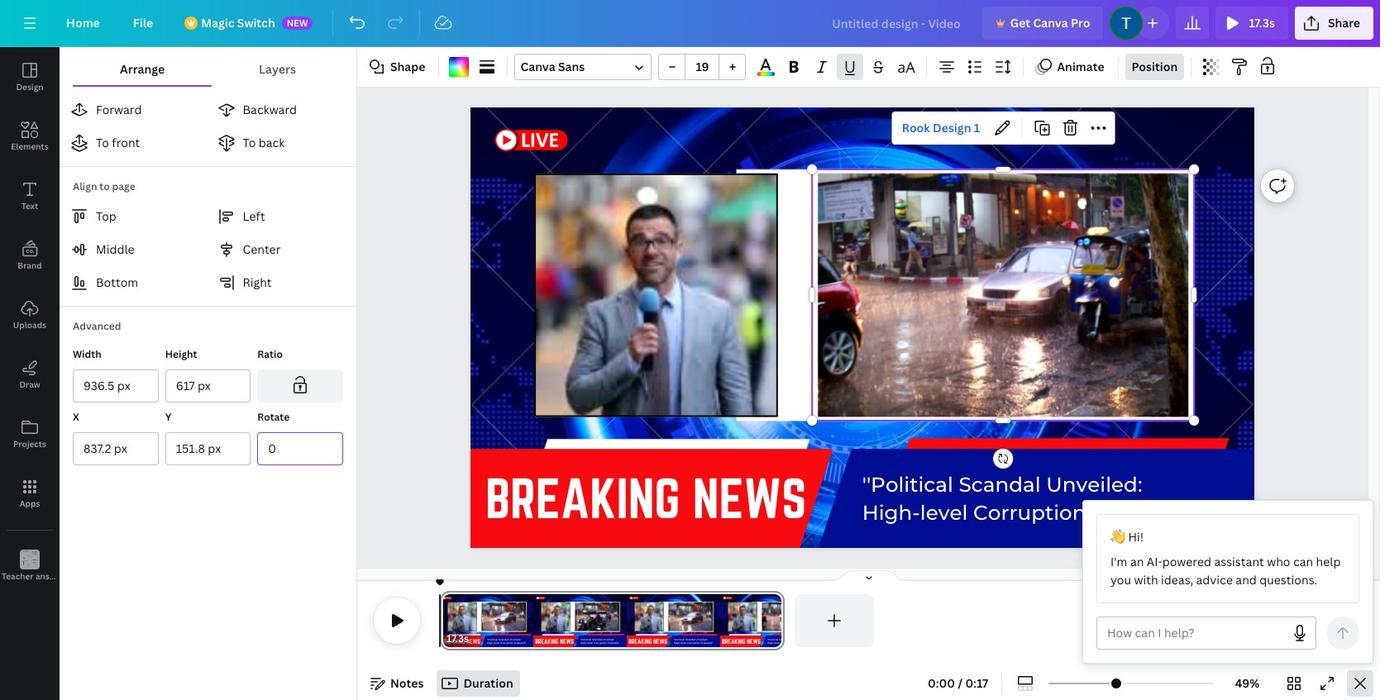 Task type: locate. For each thing, give the bounding box(es) containing it.
to back button
[[210, 127, 352, 160]]

Design title text field
[[819, 7, 976, 40]]

1 horizontal spatial design
[[933, 120, 972, 136]]

canva sans
[[521, 59, 585, 74]]

1 to from the left
[[96, 135, 109, 151]]

Ask Canva Assistant for help text field
[[1108, 618, 1284, 649]]

apps
[[20, 498, 40, 510]]

middle
[[96, 242, 134, 257]]

who
[[1267, 554, 1291, 570]]

design left "1"
[[933, 120, 972, 136]]

layers
[[259, 61, 296, 77]]

2 to from the left
[[243, 135, 256, 151]]

breaking
[[486, 469, 681, 529]]

group
[[659, 54, 747, 80]]

0 horizontal spatial to
[[96, 135, 109, 151]]

shape
[[390, 59, 426, 74]]

apps button
[[0, 464, 60, 524]]

to
[[96, 135, 109, 151], [243, 135, 256, 151]]

notes
[[390, 676, 424, 692]]

rook
[[902, 120, 930, 136]]

ideas,
[[1161, 572, 1194, 588]]

draw
[[19, 379, 40, 390]]

hide pages image
[[829, 570, 909, 583]]

0 vertical spatial 17.3s
[[1249, 15, 1276, 31]]

1 horizontal spatial canva
[[1034, 15, 1069, 31]]

file button
[[120, 7, 166, 40]]

rotate
[[258, 410, 290, 424]]

canva left pro
[[1034, 15, 1069, 31]]

1 horizontal spatial to
[[243, 135, 256, 151]]

to for to back
[[243, 135, 256, 151]]

to inside button
[[96, 135, 109, 151]]

list containing forward
[[60, 93, 357, 160]]

ai-
[[1147, 554, 1163, 570]]

17.3s left share dropdown button
[[1249, 15, 1276, 31]]

rook design 1 link
[[896, 115, 987, 141]]

level
[[921, 501, 968, 525]]

page
[[112, 180, 135, 194]]

get
[[1011, 15, 1031, 31]]

canva inside canva sans dropdown button
[[521, 59, 556, 74]]

👋
[[1111, 529, 1126, 545]]

0 vertical spatial canva
[[1034, 15, 1069, 31]]

design up elements "button"
[[16, 81, 43, 93]]

i'm
[[1111, 554, 1128, 570]]

1 horizontal spatial 17.3s
[[1249, 15, 1276, 31]]

to left "front"
[[96, 135, 109, 151]]

canva
[[1034, 15, 1069, 31], [521, 59, 556, 74]]

i'm an ai-powered assistant who can help you with ideas, advice and questions.
[[1111, 554, 1341, 588]]

layers button
[[212, 54, 343, 85]]

0:00 / 0:17
[[928, 676, 989, 692]]

to inside button
[[243, 135, 256, 151]]

you
[[1111, 572, 1132, 588]]

0:00
[[928, 676, 956, 692]]

Y text field
[[176, 433, 240, 465]]

#ffffff image
[[450, 57, 469, 77]]

17.3s
[[1249, 15, 1276, 31], [447, 632, 469, 646]]

1 vertical spatial design
[[933, 120, 972, 136]]

powered
[[1163, 554, 1212, 570]]

design
[[16, 81, 43, 93], [933, 120, 972, 136]]

assistant panel dialog
[[1083, 500, 1374, 664]]

0 horizontal spatial 17.3s
[[447, 632, 469, 646]]

share
[[1328, 15, 1361, 31]]

''political
[[863, 472, 954, 497]]

questions.
[[1260, 572, 1318, 588]]

1 vertical spatial 17.3s
[[447, 632, 469, 646]]

center
[[243, 242, 281, 257]]

new
[[287, 17, 308, 29]]

front
[[112, 135, 140, 151]]

color range image
[[757, 72, 775, 76]]

list
[[60, 93, 357, 160]]

draw button
[[0, 345, 60, 405]]

right button
[[210, 266, 352, 299]]

sans
[[558, 59, 585, 74]]

pro
[[1071, 15, 1091, 31]]

1 vertical spatial canva
[[521, 59, 556, 74]]

x
[[73, 410, 79, 424]]

duration button
[[437, 671, 520, 697]]

answer
[[35, 571, 64, 582]]

teacher
[[2, 571, 34, 582]]

canva sans button
[[515, 54, 652, 80]]

help
[[1317, 554, 1341, 570]]

backward
[[243, 102, 297, 117]]

canva left 'sans'
[[521, 59, 556, 74]]

switch
[[237, 15, 275, 31]]

0 horizontal spatial canva
[[521, 59, 556, 74]]

notes button
[[364, 671, 431, 697]]

file
[[133, 15, 153, 31]]

👋 hi!
[[1111, 529, 1144, 545]]

17.3s button left share dropdown button
[[1216, 7, 1289, 40]]

forward button
[[63, 93, 205, 127]]

teacher answer keys
[[2, 571, 84, 582]]

0 vertical spatial 17.3s button
[[1216, 7, 1289, 40]]

uploads button
[[0, 285, 60, 345]]

1 vertical spatial 17.3s button
[[447, 631, 469, 648]]

breaking news
[[486, 469, 807, 529]]

1 horizontal spatial 17.3s button
[[1216, 7, 1289, 40]]

align to page list
[[60, 200, 357, 299]]

bottom button
[[63, 266, 205, 299]]

text
[[21, 200, 38, 212]]

shape button
[[364, 54, 432, 80]]

align
[[73, 180, 97, 194]]

design inside button
[[16, 81, 43, 93]]

uploads
[[13, 319, 46, 331]]

left
[[243, 208, 265, 224]]

brand button
[[0, 226, 60, 285]]

projects button
[[0, 405, 60, 464]]

17.3s left page title text field
[[447, 632, 469, 646]]

to left back
[[243, 135, 256, 151]]

get canva pro
[[1011, 15, 1091, 31]]

17.3s button
[[1216, 7, 1289, 40], [447, 631, 469, 648]]

17.3s button left page title text field
[[447, 631, 469, 648]]

to front
[[96, 135, 140, 151]]

0 horizontal spatial design
[[16, 81, 43, 93]]

0 vertical spatial design
[[16, 81, 43, 93]]

left button
[[210, 200, 352, 233]]

ratio
[[258, 347, 283, 362]]

''political scandal unveiled: high-level corruption exposed''
[[863, 472, 1189, 525]]

Width text field
[[84, 371, 148, 402]]



Task type: describe. For each thing, give the bounding box(es) containing it.
share button
[[1295, 7, 1374, 40]]

home
[[66, 15, 100, 31]]

animate
[[1058, 59, 1105, 74]]

news
[[693, 469, 807, 529]]

home link
[[53, 7, 113, 40]]

position button
[[1125, 54, 1185, 80]]

trimming, end edge slider
[[770, 595, 785, 648]]

side panel tab list
[[0, 47, 84, 596]]

advice
[[1197, 572, 1233, 588]]

0:17
[[966, 676, 989, 692]]

with
[[1135, 572, 1159, 588]]

text button
[[0, 166, 60, 226]]

trimming, start edge slider
[[440, 595, 455, 648]]

bottom
[[96, 275, 138, 290]]

scandal
[[959, 472, 1041, 497]]

to for to front
[[96, 135, 109, 151]]

animate button
[[1031, 54, 1111, 80]]

magic switch
[[201, 15, 275, 31]]

align to page
[[73, 180, 135, 194]]

keys
[[66, 571, 84, 582]]

brand
[[18, 260, 42, 271]]

49%
[[1236, 676, 1260, 692]]

main menu bar
[[0, 0, 1381, 47]]

0 horizontal spatial 17.3s button
[[447, 631, 469, 648]]

an
[[1131, 554, 1144, 570]]

/
[[958, 676, 963, 692]]

and
[[1236, 572, 1257, 588]]

corruption
[[974, 501, 1087, 525]]

exposed''
[[1092, 501, 1189, 525]]

Rotate text field
[[268, 433, 333, 465]]

can
[[1294, 554, 1314, 570]]

back
[[259, 135, 285, 151]]

magic
[[201, 15, 235, 31]]

Page title text field
[[476, 631, 483, 648]]

to
[[100, 180, 110, 194]]

get canva pro button
[[983, 7, 1104, 40]]

unveiled:
[[1047, 472, 1143, 497]]

hi!
[[1129, 529, 1144, 545]]

17.3s inside main menu bar
[[1249, 15, 1276, 31]]

– – number field
[[691, 59, 714, 74]]

rook design 1
[[902, 120, 980, 136]]

49% button
[[1221, 671, 1275, 697]]

X text field
[[84, 433, 148, 465]]

middle button
[[63, 233, 205, 266]]

assistant
[[1215, 554, 1265, 570]]

arrange
[[120, 61, 165, 77]]

center button
[[210, 233, 352, 266]]

backward button
[[210, 93, 352, 127]]

width
[[73, 347, 102, 362]]

to front button
[[63, 127, 205, 160]]

canva inside get canva pro button
[[1034, 15, 1069, 31]]

top button
[[63, 200, 205, 233]]

position
[[1132, 59, 1178, 74]]

;
[[29, 572, 31, 583]]

arrange button
[[73, 54, 212, 85]]

high-
[[863, 501, 921, 525]]

Height text field
[[176, 371, 240, 402]]

height
[[165, 347, 197, 362]]

top
[[96, 208, 117, 224]]

elements
[[11, 141, 49, 152]]

advanced
[[73, 319, 121, 333]]

y
[[165, 410, 171, 424]]

elements button
[[0, 107, 60, 166]]

forward
[[96, 102, 142, 117]]

right
[[243, 275, 272, 290]]



Task type: vqa. For each thing, say whether or not it's contained in the screenshot.
Create blank group
no



